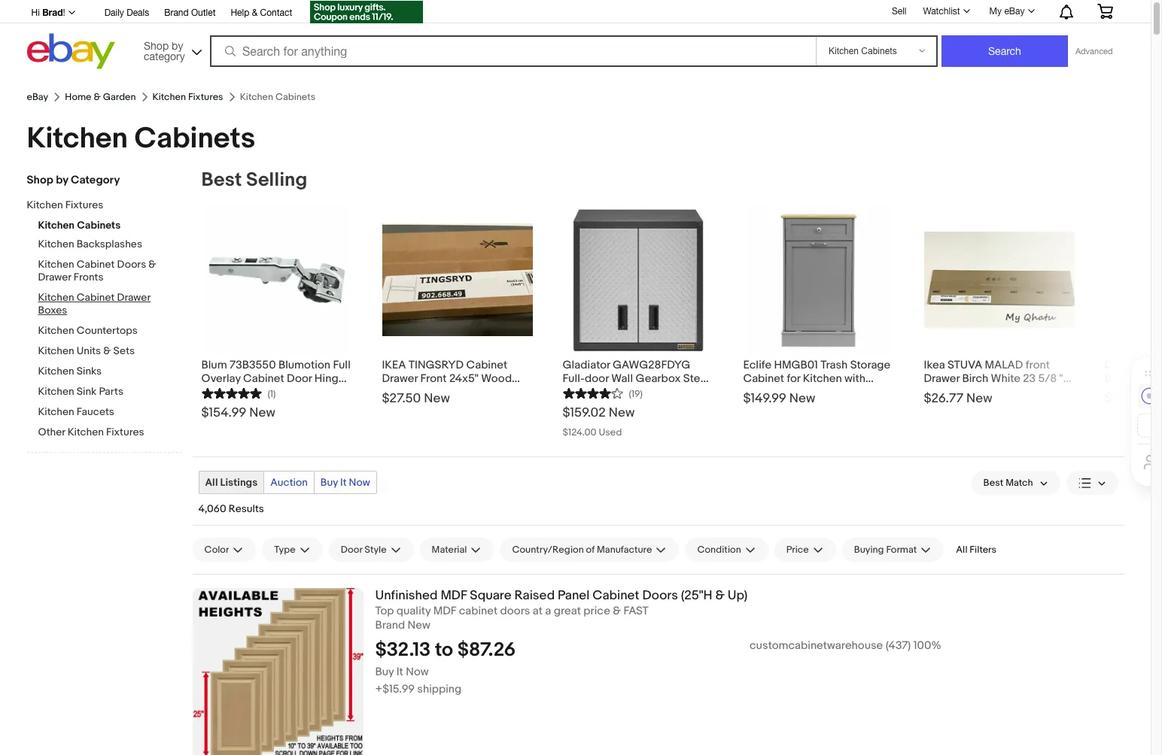 Task type: locate. For each thing, give the bounding box(es) containing it.
new up used
[[609, 406, 635, 421]]

new down (1)
[[249, 406, 275, 421]]

0 vertical spatial brand
[[164, 8, 189, 18]]

drawer up boxes on the top of the page
[[38, 271, 71, 284]]

buy up +$15.99
[[375, 665, 394, 680]]

gladiator gawg28fdyg full-door wall gearbox steel cabinet
[[563, 358, 710, 400]]

square
[[470, 589, 512, 604]]

design
[[1105, 358, 1141, 373]]

new inside '$159.02 new $124.00 used'
[[609, 406, 635, 421]]

0 vertical spatial ebay
[[1004, 6, 1025, 17]]

wood
[[481, 372, 512, 386]]

fast
[[624, 604, 649, 619]]

cabinet up $159.02
[[563, 385, 604, 400]]

best
[[201, 169, 242, 192], [984, 477, 1004, 489]]

1 vertical spatial it
[[397, 665, 403, 680]]

ikea stuva malad front drawer birch white 23 5/8 " 1/4 " 102.522.76 image
[[924, 232, 1075, 328]]

great
[[554, 604, 581, 619]]

0 vertical spatial by
[[172, 40, 183, 52]]

new up $32.13
[[408, 619, 430, 633]]

24x5"
[[449, 372, 479, 386]]

all for all listings
[[205, 477, 218, 489]]

eclife hmgb01 trash storage cabinet for kitchen with drawer & removable cutting board - gray image
[[743, 205, 894, 355]]

$219.95 ne
[[1105, 391, 1162, 407]]

1 vertical spatial fixtures
[[65, 199, 103, 212]]

best for best match
[[984, 477, 1004, 489]]

1 horizontal spatial cabinets
[[134, 121, 255, 157]]

full-
[[563, 372, 585, 386]]

brand up $32.13
[[375, 619, 405, 633]]

1 horizontal spatial by
[[172, 40, 183, 52]]

kitchen backsplashes link
[[38, 238, 181, 252]]

doors down kitchen backsplashes link
[[117, 258, 146, 271]]

kitchen cabinet drawer boxes link
[[38, 291, 181, 318]]

units
[[77, 345, 101, 358]]

5/8
[[1038, 372, 1057, 386]]

cabinet up 902.668.49
[[466, 358, 507, 373]]

fixtures down kitchen faucets link
[[106, 426, 144, 439]]

all left filters
[[956, 544, 968, 556]]

of
[[586, 544, 595, 556]]

0 vertical spatial fixtures
[[188, 91, 223, 103]]

ikea stuva malad front drawer birch white 23 5/8 " 1/4 " 102.522.76
[[924, 358, 1063, 400]]

1 vertical spatial shop
[[27, 173, 53, 187]]

kitchen fixtures
[[153, 91, 223, 103]]

selling
[[246, 169, 307, 192]]

door style
[[341, 544, 387, 556]]

new for $27.50 new
[[424, 391, 450, 407]]

1 horizontal spatial ebay
[[1004, 6, 1025, 17]]

1 vertical spatial best
[[984, 477, 1004, 489]]

0 vertical spatial buy
[[321, 477, 338, 489]]

now up door style
[[349, 477, 370, 489]]

shop inside shop by category
[[144, 40, 169, 52]]

it right auction
[[340, 477, 347, 489]]

new down birch
[[966, 391, 993, 407]]

buying
[[854, 544, 884, 556]]

cabinets inside kitchen fixtures kitchen cabinets kitchen backsplashes kitchen cabinet doors & drawer fronts kitchen cabinet drawer boxes kitchen countertops kitchen units & sets kitchen sinks kitchen sink parts kitchen faucets other kitchen fixtures
[[77, 219, 121, 232]]

best inside "dropdown button"
[[984, 477, 1004, 489]]

None submit
[[942, 35, 1068, 67]]

sinks
[[77, 365, 102, 378]]

(19)
[[629, 388, 643, 400]]

by for category
[[56, 173, 68, 187]]

hi
[[31, 8, 40, 18]]

ebay right "my"
[[1004, 6, 1025, 17]]

get the coupon image
[[310, 1, 423, 23]]

gladiator gawg28fdyg full-door wall gearbox steel cabinet image
[[563, 205, 713, 355]]

shop down deals on the left of the page
[[144, 40, 169, 52]]

view: list view image
[[1078, 475, 1106, 491]]

up)
[[728, 589, 748, 604]]

buy inside the $32.13 to $87.26 buy it now +$15.99 shipping
[[375, 665, 394, 680]]

drawer
[[38, 271, 71, 284], [117, 291, 151, 304], [382, 372, 418, 386], [924, 372, 960, 386]]

ikea stuva malad front drawer birch white 23 5/8 " 1/4 " 102.522.76 link
[[924, 355, 1075, 400]]

now down $32.13
[[406, 665, 429, 680]]

steel
[[683, 372, 710, 386]]

material
[[432, 544, 467, 556]]

other
[[38, 426, 65, 439]]

top
[[375, 604, 394, 619]]

sink
[[77, 385, 97, 398]]

2 vertical spatial fixtures
[[106, 426, 144, 439]]

black
[[415, 385, 443, 400]]

doors inside unfinished mdf square raised panel cabinet doors (25"h & up) top quality mdf cabinet doors at a great price & fast brand new
[[642, 589, 678, 604]]

watchlist link
[[915, 2, 977, 20]]

0 horizontal spatial doors
[[117, 258, 146, 271]]

0 horizontal spatial buy
[[321, 477, 338, 489]]

1 horizontal spatial best
[[984, 477, 1004, 489]]

quality
[[397, 604, 431, 619]]

new down front
[[424, 391, 450, 407]]

advanced
[[1076, 47, 1113, 56]]

0 vertical spatial now
[[349, 477, 370, 489]]

best left selling
[[201, 169, 242, 192]]

ebay left home
[[27, 91, 48, 103]]

it up +$15.99
[[397, 665, 403, 680]]

shop left category
[[27, 173, 53, 187]]

by left category
[[56, 173, 68, 187]]

fixtures for kitchen fixtures
[[188, 91, 223, 103]]

1 vertical spatial by
[[56, 173, 68, 187]]

1 horizontal spatial doors
[[642, 589, 678, 604]]

1 vertical spatial buy
[[375, 665, 394, 680]]

cabinet
[[459, 604, 498, 619]]

daily deals link
[[104, 5, 149, 22]]

0 horizontal spatial shop
[[27, 173, 53, 187]]

4.1 out of 5 stars image
[[563, 386, 623, 400]]

manufacture
[[597, 544, 652, 556]]

buy inside "buy it now" "link"
[[321, 477, 338, 489]]

home & garden link
[[65, 91, 136, 103]]

" right 1/4
[[942, 385, 946, 400]]

buying format
[[854, 544, 917, 556]]

fixtures
[[188, 91, 223, 103], [65, 199, 103, 212], [106, 426, 144, 439]]

1 vertical spatial doors
[[642, 589, 678, 604]]

format
[[886, 544, 917, 556]]

0 vertical spatial it
[[340, 477, 347, 489]]

it inside the $32.13 to $87.26 buy it now +$15.99 shipping
[[397, 665, 403, 680]]

it
[[340, 477, 347, 489], [397, 665, 403, 680]]

0 horizontal spatial it
[[340, 477, 347, 489]]

by inside shop by category
[[172, 40, 183, 52]]

ikea tingsryd cabinet drawer front 24x5" wood effect black 902.668.49 - image
[[382, 223, 533, 337]]

new right $149.99
[[789, 391, 815, 407]]

buy right auction link
[[321, 477, 338, 489]]

contact
[[260, 8, 292, 18]]

it inside "link"
[[340, 477, 347, 489]]

5 out of 5 stars image
[[201, 386, 262, 400]]

garden
[[103, 91, 136, 103]]

1 horizontal spatial all
[[956, 544, 968, 556]]

cabinet inside the gladiator gawg28fdyg full-door wall gearbox steel cabinet
[[563, 385, 604, 400]]

best left match
[[984, 477, 1004, 489]]

gladiator gawg28fdyg full-door wall gearbox steel cabinet link
[[563, 355, 713, 400]]

0 horizontal spatial fixtures
[[65, 199, 103, 212]]

cabinet down kitchen backsplashes link
[[77, 258, 115, 271]]

backsplashes
[[77, 238, 142, 251]]

& left fast
[[613, 604, 621, 619]]

drawer up $27.50
[[382, 372, 418, 386]]

(437)
[[886, 639, 911, 653]]

0 vertical spatial kitchen fixtures link
[[153, 91, 223, 103]]

0 horizontal spatial "
[[942, 385, 946, 400]]

faucets
[[77, 406, 114, 419]]

stuva
[[948, 358, 983, 373]]

all
[[205, 477, 218, 489], [956, 544, 968, 556]]

deals
[[127, 8, 149, 18]]

price button
[[774, 538, 836, 562]]

all up 4,060
[[205, 477, 218, 489]]

1 vertical spatial ebay
[[27, 91, 48, 103]]

fixtures down category
[[65, 199, 103, 212]]

country/region of manufacture
[[512, 544, 652, 556]]

0 horizontal spatial best
[[201, 169, 242, 192]]

drawer up the $26.77
[[924, 372, 960, 386]]

$27.50
[[382, 391, 421, 407]]

cabinet up price
[[593, 589, 640, 604]]

account navigation
[[23, 0, 1124, 26]]

tingsryd
[[409, 358, 464, 373]]

0 vertical spatial doors
[[117, 258, 146, 271]]

0 horizontal spatial all
[[205, 477, 218, 489]]

0 vertical spatial shop
[[144, 40, 169, 52]]

mdf
[[441, 589, 467, 604], [433, 604, 456, 619]]

used
[[599, 427, 622, 439]]

1 horizontal spatial brand
[[375, 619, 405, 633]]

0 horizontal spatial now
[[349, 477, 370, 489]]

1 horizontal spatial now
[[406, 665, 429, 680]]

1 horizontal spatial it
[[397, 665, 403, 680]]

0 vertical spatial best
[[201, 169, 242, 192]]

0 horizontal spatial ebay
[[27, 91, 48, 103]]

1 vertical spatial brand
[[375, 619, 405, 633]]

2 horizontal spatial fixtures
[[188, 91, 223, 103]]

gladiator
[[563, 358, 610, 373]]

& left sets
[[103, 345, 111, 358]]

color button
[[192, 538, 256, 562]]

ebay
[[1004, 6, 1025, 17], [27, 91, 48, 103]]

& left up)
[[715, 589, 725, 604]]

100%
[[914, 639, 942, 653]]

0 horizontal spatial brand
[[164, 8, 189, 18]]

1 vertical spatial all
[[956, 544, 968, 556]]

your shopping cart image
[[1096, 4, 1114, 19]]

kitchen fixtures kitchen cabinets kitchen backsplashes kitchen cabinet doors & drawer fronts kitchen cabinet drawer boxes kitchen countertops kitchen units & sets kitchen sinks kitchen sink parts kitchen faucets other kitchen fixtures
[[27, 199, 156, 439]]

"
[[1060, 372, 1063, 386], [942, 385, 946, 400]]

+$15.99
[[375, 683, 415, 697]]

fixtures for kitchen fixtures kitchen cabinets kitchen backsplashes kitchen cabinet doors & drawer fronts kitchen cabinet drawer boxes kitchen countertops kitchen units & sets kitchen sinks kitchen sink parts kitchen faucets other kitchen fixtures
[[65, 199, 103, 212]]

0 horizontal spatial by
[[56, 173, 68, 187]]

new for $26.77 new
[[966, 391, 993, 407]]

at
[[533, 604, 543, 619]]

main content
[[192, 169, 1162, 756]]

1 vertical spatial cabinets
[[77, 219, 121, 232]]

cabinets up backsplashes
[[77, 219, 121, 232]]

cabinets down the kitchen fixtures
[[134, 121, 255, 157]]

1 horizontal spatial buy
[[375, 665, 394, 680]]

kitchen cabinet doors & drawer fronts link
[[38, 258, 181, 285]]

mdf up cabinet
[[441, 589, 467, 604]]

help & contact link
[[231, 5, 292, 22]]

0 horizontal spatial cabinets
[[77, 219, 121, 232]]

shop by category button
[[137, 33, 205, 66]]

kitchen cabinets
[[27, 121, 255, 157]]

" right 5/8
[[1060, 372, 1063, 386]]

shipping
[[417, 683, 462, 697]]

all inside button
[[956, 544, 968, 556]]

0 vertical spatial all
[[205, 477, 218, 489]]

fixtures down shop by category dropdown button
[[188, 91, 223, 103]]

a
[[545, 604, 551, 619]]

none submit inside 'shop by category' banner
[[942, 35, 1068, 67]]

ikea
[[382, 358, 406, 373]]

1 horizontal spatial shop
[[144, 40, 169, 52]]

brand left outlet
[[164, 8, 189, 18]]

best match
[[984, 477, 1033, 489]]

by down "brand outlet" link at left
[[172, 40, 183, 52]]

& right help
[[252, 8, 258, 18]]

doors up fast
[[642, 589, 678, 604]]

1 vertical spatial now
[[406, 665, 429, 680]]



Task type: vqa. For each thing, say whether or not it's contained in the screenshot.
the leftmost buyer's
no



Task type: describe. For each thing, give the bounding box(es) containing it.
$124.00
[[563, 427, 597, 439]]

unfinished
[[375, 589, 438, 604]]

cabinet down fronts
[[77, 291, 115, 304]]

now inside the $32.13 to $87.26 buy it now +$15.99 shipping
[[406, 665, 429, 680]]

buy it now
[[321, 477, 370, 489]]

door
[[341, 544, 362, 556]]

wall
[[611, 372, 633, 386]]

help & contact
[[231, 8, 292, 18]]

shop by category
[[144, 40, 185, 62]]

door
[[585, 372, 609, 386]]

category
[[144, 50, 185, 62]]

ne
[[1150, 391, 1162, 407]]

new for $149.99 new
[[789, 391, 815, 407]]

drawer inside ikea stuva malad front drawer birch white 23 5/8 " 1/4 " 102.522.76
[[924, 372, 960, 386]]

raised
[[514, 589, 555, 604]]

sell
[[892, 6, 907, 16]]

(19) link
[[563, 386, 643, 400]]

ebay inside account navigation
[[1004, 6, 1025, 17]]

shop by category banner
[[23, 0, 1124, 73]]

customcabinetwarehouse (437) 100%
[[750, 639, 942, 653]]

doors
[[500, 604, 530, 619]]

shop by category
[[27, 173, 120, 187]]

buying format button
[[842, 538, 944, 562]]

brad
[[42, 7, 63, 18]]

customcabinetwarehouse
[[750, 639, 883, 653]]

unfinished mdf square raised panel cabinet doors (25"h & up) link
[[375, 589, 1124, 604]]

price
[[584, 604, 610, 619]]

brand inside account navigation
[[164, 8, 189, 18]]

mdf right quality
[[433, 604, 456, 619]]

ikea
[[924, 358, 945, 373]]

blum 73b3550 blumotion full overlay cabinet door hinges with 110 degree opening angle - silver image
[[201, 205, 352, 355]]

hi brad !
[[31, 7, 65, 18]]

style
[[365, 544, 387, 556]]

best selling
[[201, 169, 307, 192]]

$159.02
[[563, 406, 606, 421]]

kitchen faucets link
[[38, 406, 181, 420]]

type
[[274, 544, 296, 556]]

brand inside unfinished mdf square raised panel cabinet doors (25"h & up) top quality mdf cabinet doors at a great price & fast brand new
[[375, 619, 405, 633]]

results
[[229, 503, 264, 516]]

& right home
[[94, 91, 101, 103]]

all filters
[[956, 544, 997, 556]]

doors inside kitchen fixtures kitchen cabinets kitchen backsplashes kitchen cabinet doors & drawer fronts kitchen cabinet drawer boxes kitchen countertops kitchen units & sets kitchen sinks kitchen sink parts kitchen faucets other kitchen fixtures
[[117, 258, 146, 271]]

malad
[[985, 358, 1023, 373]]

1 horizontal spatial fixtures
[[106, 426, 144, 439]]

help
[[231, 8, 249, 18]]

front
[[420, 372, 447, 386]]

4,060 results
[[198, 503, 264, 516]]

& down kitchen backsplashes link
[[149, 258, 156, 271]]

sets
[[113, 345, 135, 358]]

unfinished mdf square raised panel cabinet doors (25"h & up) image
[[192, 589, 363, 756]]

my
[[990, 6, 1002, 17]]

$149.99
[[743, 391, 787, 407]]

all for all filters
[[956, 544, 968, 556]]

by for category
[[172, 40, 183, 52]]

$219.95
[[1105, 391, 1147, 407]]

now inside "buy it now" "link"
[[349, 477, 370, 489]]

$149.99 new
[[743, 391, 815, 407]]

front
[[1026, 358, 1050, 373]]

drawer down kitchen cabinet doors & drawer fronts link
[[117, 291, 151, 304]]

shop for shop by category
[[27, 173, 53, 187]]

kitchen sink parts link
[[38, 385, 181, 400]]

all listings
[[205, 477, 258, 489]]

buy it now link
[[315, 472, 376, 494]]

cabinet inside the ikea tingsryd cabinet drawer front 24x5" wood effect black 902.668.49 -
[[466, 358, 507, 373]]

new for $154.99 new
[[249, 406, 275, 421]]

price
[[786, 544, 809, 556]]

gawg28fdyg
[[613, 358, 691, 373]]

best for best selling
[[201, 169, 242, 192]]

new inside unfinished mdf square raised panel cabinet doors (25"h & up) top quality mdf cabinet doors at a great price & fast brand new
[[408, 619, 430, 633]]

white
[[991, 372, 1021, 386]]

drawer inside the ikea tingsryd cabinet drawer front 24x5" wood effect black 902.668.49 -
[[382, 372, 418, 386]]

door style button
[[329, 538, 414, 562]]

0 vertical spatial cabinets
[[134, 121, 255, 157]]

cabinet inside unfinished mdf square raised panel cabinet doors (25"h & up) top quality mdf cabinet doors at a great price & fast brand new
[[593, 589, 640, 604]]

$26.77
[[924, 391, 964, 407]]

country/region
[[512, 544, 584, 556]]

1 vertical spatial kitchen fixtures link
[[27, 199, 170, 213]]

watchlist
[[923, 6, 960, 17]]

902.668.49
[[446, 385, 504, 400]]

home & garden
[[65, 91, 136, 103]]

& inside 'link'
[[252, 8, 258, 18]]

condition button
[[685, 538, 768, 562]]

102.522.76
[[948, 385, 1002, 400]]

$32.13
[[375, 639, 431, 662]]

daily deals
[[104, 8, 149, 18]]

advanced link
[[1068, 36, 1121, 66]]

new for $159.02 new $124.00 used
[[609, 406, 635, 421]]

$27.50 new
[[382, 391, 450, 407]]

!
[[63, 8, 65, 18]]

Search for anything text field
[[212, 37, 813, 65]]

auction
[[270, 477, 308, 489]]

outlet
[[191, 8, 216, 18]]

material button
[[420, 538, 494, 562]]

kitchen sinks link
[[38, 365, 181, 379]]

main content containing best selling
[[192, 169, 1162, 756]]

panel
[[558, 589, 590, 604]]

match
[[1006, 477, 1033, 489]]

birch
[[962, 372, 989, 386]]

my ebay
[[990, 6, 1025, 17]]

to
[[435, 639, 453, 662]]

kitchen units & sets link
[[38, 345, 181, 359]]

design house 561324 brookings 12" base cabinet white shaker image
[[1105, 205, 1162, 355]]

fronts
[[74, 271, 103, 284]]

brand outlet link
[[164, 5, 216, 22]]

(1)
[[268, 388, 276, 400]]

23
[[1023, 372, 1036, 386]]

4,060
[[198, 503, 226, 516]]

other kitchen fixtures link
[[38, 426, 181, 440]]

hou
[[1144, 358, 1162, 373]]

1 horizontal spatial "
[[1060, 372, 1063, 386]]

shop for shop by category
[[144, 40, 169, 52]]



